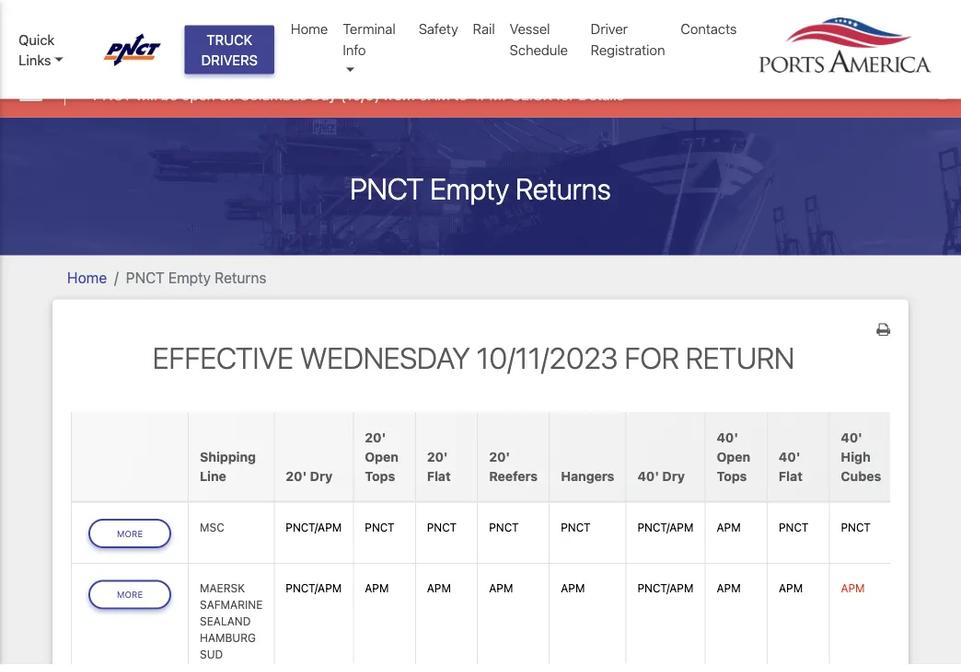 Task type: locate. For each thing, give the bounding box(es) containing it.
0 horizontal spatial home
[[67, 269, 107, 287]]

20' inside 20' reefers
[[489, 450, 510, 465]]

0 horizontal spatial tops
[[365, 469, 395, 485]]

dry left 20' open tops
[[310, 469, 333, 485]]

40' high cubes
[[841, 431, 882, 485]]

20' inside 20' flat
[[427, 450, 448, 465]]

empty
[[430, 171, 509, 206], [168, 269, 211, 287]]

pnct/apm
[[286, 521, 342, 534], [638, 521, 694, 534], [286, 583, 342, 596], [638, 583, 694, 596]]

flat right 20' open tops
[[427, 469, 451, 485]]

0 horizontal spatial open
[[365, 450, 399, 465]]

1 dry from the left
[[310, 469, 333, 485]]

40' inside 40' open tops
[[717, 431, 739, 446]]

1 horizontal spatial flat
[[779, 469, 803, 485]]

tops for 20' open tops
[[365, 469, 395, 485]]

0 vertical spatial home link
[[284, 11, 336, 47]]

sealand
[[200, 616, 251, 629]]

cubes
[[841, 469, 882, 485]]

0 horizontal spatial flat
[[427, 469, 451, 485]]

dry for 20' dry
[[310, 469, 333, 485]]

tops inside 20' open tops
[[365, 469, 395, 485]]

dry
[[310, 469, 333, 485], [663, 469, 685, 485]]

shipping
[[200, 450, 256, 465]]

truck drivers link
[[185, 25, 274, 74]]

0 vertical spatial more button
[[88, 520, 171, 549]]

2 flat from the left
[[779, 469, 803, 485]]

2 more button from the top
[[88, 581, 171, 610]]

terminal
[[343, 21, 396, 37]]

1 horizontal spatial tops
[[717, 469, 747, 485]]

safety
[[419, 21, 458, 37]]

open left 20' flat
[[365, 450, 399, 465]]

10/11/2023
[[477, 340, 619, 375]]

open
[[182, 86, 215, 103]]

1 horizontal spatial home link
[[284, 11, 336, 47]]

1 horizontal spatial pnct empty returns
[[350, 171, 611, 206]]

20' for 20' dry
[[286, 469, 307, 485]]

contacts
[[681, 21, 737, 37]]

0 vertical spatial empty
[[430, 171, 509, 206]]

terminal info link
[[336, 11, 411, 88]]

20'
[[365, 431, 386, 446], [427, 450, 448, 465], [489, 450, 510, 465], [286, 469, 307, 485]]

40' for 40' dry
[[638, 469, 659, 485]]

terminal info
[[343, 21, 396, 58]]

columbus
[[240, 86, 307, 103]]

20' right 20' open tops
[[427, 450, 448, 465]]

2 open from the left
[[717, 450, 751, 465]]

flat right 40' open tops
[[779, 469, 803, 485]]

20' inside 20' open tops
[[365, 431, 386, 446]]

effective
[[153, 340, 294, 375]]

tops for 40' open tops
[[717, 469, 747, 485]]

print image
[[877, 322, 891, 337]]

2 dry from the left
[[663, 469, 685, 485]]

wednesday
[[300, 340, 470, 375]]

40' for 40' flat
[[779, 450, 801, 465]]

flat
[[427, 469, 451, 485], [779, 469, 803, 485]]

1 vertical spatial more
[[117, 590, 143, 600]]

0 horizontal spatial pnct empty returns
[[126, 269, 267, 287]]

tops inside 40' open tops
[[717, 469, 747, 485]]

40' down the return
[[717, 431, 739, 446]]

20' for 20' reefers
[[489, 450, 510, 465]]

1 open from the left
[[365, 450, 399, 465]]

returns
[[516, 171, 611, 206], [215, 269, 267, 287]]

20' dry
[[286, 469, 333, 485]]

40' for 40' open tops
[[717, 431, 739, 446]]

0 vertical spatial home
[[291, 21, 328, 37]]

for
[[625, 340, 680, 375]]

40'
[[717, 431, 739, 446], [841, 431, 863, 446], [779, 450, 801, 465], [638, 469, 659, 485]]

on
[[219, 86, 236, 103]]

quick
[[18, 31, 55, 47]]

1 vertical spatial more button
[[88, 581, 171, 610]]

rail
[[473, 21, 495, 37]]

rail link
[[466, 11, 503, 47]]

open for 40'
[[717, 450, 751, 465]]

more for msc
[[117, 529, 143, 539]]

1 more button from the top
[[88, 520, 171, 549]]

registration
[[591, 41, 665, 58]]

40' right hangers on the right bottom of the page
[[638, 469, 659, 485]]

pnct empty returns
[[350, 171, 611, 206], [126, 269, 267, 287]]

reefers
[[489, 469, 538, 485]]

0 horizontal spatial returns
[[215, 269, 267, 287]]

pnct
[[93, 86, 132, 103], [350, 171, 424, 206], [126, 269, 165, 287], [365, 521, 395, 534], [427, 521, 457, 534], [489, 521, 519, 534], [561, 521, 591, 534], [779, 521, 809, 534], [841, 521, 871, 534]]

1 vertical spatial empty
[[168, 269, 211, 287]]

40' inside 40' high cubes
[[841, 431, 863, 446]]

1 horizontal spatial returns
[[516, 171, 611, 206]]

open
[[365, 450, 399, 465], [717, 450, 751, 465]]

safmarine
[[200, 599, 263, 612]]

1 vertical spatial home
[[67, 269, 107, 287]]

dry left 40' open tops
[[663, 469, 685, 485]]

20' up reefers
[[489, 450, 510, 465]]

more
[[117, 529, 143, 539], [117, 590, 143, 600]]

1 more from the top
[[117, 529, 143, 539]]

home link
[[284, 11, 336, 47], [67, 269, 107, 287]]

2 tops from the left
[[717, 469, 747, 485]]

maersk safmarine sealand hamburg sud
[[200, 583, 263, 662]]

1 horizontal spatial empty
[[430, 171, 509, 206]]

0 horizontal spatial dry
[[310, 469, 333, 485]]

1 flat from the left
[[427, 469, 451, 485]]

2 more from the top
[[117, 590, 143, 600]]

20' down wednesday
[[365, 431, 386, 446]]

40' right 40' open tops
[[779, 450, 801, 465]]

20' right shipping line at the bottom of the page
[[286, 469, 307, 485]]

day
[[311, 86, 337, 103]]

1 horizontal spatial open
[[717, 450, 751, 465]]

will
[[136, 86, 157, 103]]

flat for 20' flat
[[427, 469, 451, 485]]

to
[[454, 86, 467, 103]]

1 tops from the left
[[365, 469, 395, 485]]

info
[[343, 41, 366, 58]]

more button
[[88, 520, 171, 549], [88, 581, 171, 610]]

0 vertical spatial more
[[117, 529, 143, 539]]

40' up high
[[841, 431, 863, 446]]

flat for 40' flat
[[779, 469, 803, 485]]

apm
[[717, 521, 741, 534], [365, 583, 389, 596], [427, 583, 451, 596], [489, 583, 513, 596], [561, 583, 585, 596], [717, 583, 741, 596], [779, 583, 803, 596], [841, 583, 865, 596]]

quick links link
[[18, 29, 86, 70]]

0 horizontal spatial home link
[[67, 269, 107, 287]]

40' inside 40' flat
[[779, 450, 801, 465]]

0 vertical spatial returns
[[516, 171, 611, 206]]

1 vertical spatial pnct empty returns
[[126, 269, 267, 287]]

20' for 20' flat
[[427, 450, 448, 465]]

tops
[[365, 469, 395, 485], [717, 469, 747, 485]]

tops left 40' flat
[[717, 469, 747, 485]]

home
[[291, 21, 328, 37], [67, 269, 107, 287]]

sud
[[200, 649, 223, 662]]

tops left 20' flat
[[365, 469, 395, 485]]

open left 40' flat
[[717, 450, 751, 465]]

truck drivers
[[201, 31, 258, 68]]

driver registration
[[591, 21, 665, 58]]

1 horizontal spatial dry
[[663, 469, 685, 485]]

1 vertical spatial home link
[[67, 269, 107, 287]]



Task type: vqa. For each thing, say whether or not it's contained in the screenshot.
Flat for 40' Flat
yes



Task type: describe. For each thing, give the bounding box(es) containing it.
links
[[18, 52, 51, 68]]

0 vertical spatial pnct empty returns
[[350, 171, 611, 206]]

pnct will be open on columbus day (10/9) from 6am to 4pm.*click for details*
[[93, 86, 631, 103]]

for
[[556, 86, 575, 103]]

dry for 40' dry
[[663, 469, 685, 485]]

safety link
[[411, 11, 466, 47]]

effective wednesday 10/11/2023 for return
[[153, 340, 795, 375]]

20' flat
[[427, 450, 451, 485]]

hangers
[[561, 469, 615, 485]]

line
[[200, 469, 227, 485]]

high
[[841, 450, 871, 465]]

shipping line
[[200, 450, 256, 485]]

vessel schedule
[[510, 21, 568, 58]]

maersk
[[200, 583, 245, 596]]

msc
[[200, 521, 224, 534]]

6am
[[419, 86, 450, 103]]

schedule
[[510, 41, 568, 58]]

pnct will be open on columbus day (10/9) from 6am to 4pm.*click for details* alert
[[0, 68, 962, 118]]

40' flat
[[779, 450, 803, 485]]

more for maersk safmarine sealand hamburg sud
[[117, 590, 143, 600]]

driver registration link
[[584, 11, 674, 67]]

4pm.*click
[[471, 86, 553, 103]]

contacts link
[[674, 11, 745, 47]]

be
[[161, 86, 178, 103]]

pnct will be open on columbus day (10/9) from 6am to 4pm.*click for details* link
[[93, 83, 631, 106]]

return
[[686, 340, 795, 375]]

open for 20'
[[365, 450, 399, 465]]

more button for maersk safmarine sealand hamburg sud
[[88, 581, 171, 610]]

(10/9)
[[341, 86, 380, 103]]

from
[[384, 86, 415, 103]]

more button for msc
[[88, 520, 171, 549]]

20' reefers
[[489, 450, 538, 485]]

20' open tops
[[365, 431, 399, 485]]

20' for 20' open tops
[[365, 431, 386, 446]]

drivers
[[201, 52, 258, 68]]

truck
[[207, 31, 253, 47]]

quick links
[[18, 31, 55, 68]]

pnct inside alert
[[93, 86, 132, 103]]

vessel
[[510, 21, 550, 37]]

40' for 40' high cubes
[[841, 431, 863, 446]]

1 vertical spatial returns
[[215, 269, 267, 287]]

40' dry
[[638, 469, 685, 485]]

40' open tops
[[717, 431, 751, 485]]

close image
[[934, 81, 952, 100]]

hamburg
[[200, 632, 256, 645]]

1 horizontal spatial home
[[291, 21, 328, 37]]

details*
[[579, 86, 631, 103]]

driver
[[591, 21, 628, 37]]

0 horizontal spatial empty
[[168, 269, 211, 287]]

vessel schedule link
[[503, 11, 584, 67]]



